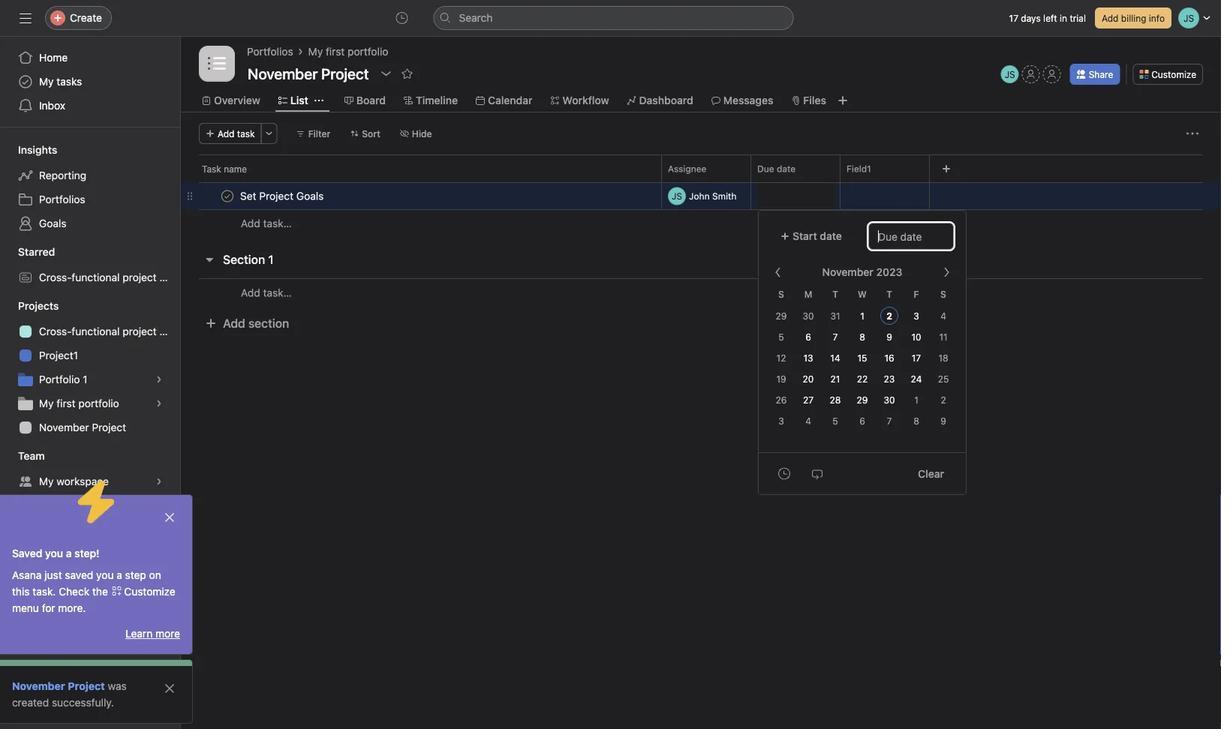 Task type: describe. For each thing, give the bounding box(es) containing it.
add billing info button
[[1095, 8, 1172, 29]]

start date
[[793, 230, 842, 242]]

invite
[[42, 704, 69, 716]]

reporting link
[[9, 164, 171, 188]]

1 horizontal spatial portfolios
[[247, 45, 293, 58]]

a inside asana just saved you a step on this task. check the
[[117, 569, 122, 582]]

2 t from the left
[[887, 289, 892, 300]]

for
[[42, 602, 55, 615]]

customize for customize
[[1152, 69, 1197, 80]]

create button
[[45, 6, 112, 30]]

2 vertical spatial november
[[12, 681, 65, 693]]

0 horizontal spatial a
[[66, 548, 72, 560]]

1 vertical spatial november project
[[12, 681, 105, 693]]

f
[[914, 289, 919, 300]]

cross-functional project plan link inside starred element
[[9, 266, 180, 290]]

global element
[[0, 37, 180, 127]]

Set Project Goals text field
[[237, 189, 328, 204]]

list
[[290, 94, 308, 107]]

invite button
[[14, 697, 79, 724]]

my for the my first portfolio 'link' within the the projects element
[[39, 397, 54, 410]]

menu
[[12, 602, 39, 615]]

2 add task… row from the top
[[181, 279, 1221, 307]]

portfolio 1
[[39, 373, 88, 386]]

add task… for second add task… row from the bottom of the page
[[241, 217, 292, 230]]

files link
[[792, 92, 826, 109]]

files
[[804, 94, 826, 107]]

25
[[938, 374, 949, 385]]

board link
[[344, 92, 386, 109]]

assignee
[[668, 164, 707, 174]]

filter button
[[289, 123, 337, 144]]

31
[[831, 311, 840, 322]]

asana just saved you a step on this task. check the
[[12, 569, 161, 598]]

0 vertical spatial 4
[[941, 311, 947, 322]]

created
[[12, 697, 49, 709]]

0 horizontal spatial 5
[[779, 332, 784, 343]]

timeline link
[[404, 92, 458, 109]]

portfolio
[[39, 373, 80, 386]]

customize menu for more.
[[12, 586, 175, 615]]

set to repeat image
[[811, 468, 824, 480]]

add section button
[[199, 310, 295, 337]]

header untitled section tree grid
[[181, 182, 1221, 237]]

0 horizontal spatial you
[[45, 548, 63, 560]]

add tab image
[[837, 95, 849, 107]]

0 vertical spatial my first portfolio
[[308, 45, 388, 58]]

add task… button for second add task… row from the bottom of the page
[[241, 215, 292, 232]]

asana
[[12, 569, 42, 582]]

home
[[39, 51, 68, 64]]

0 horizontal spatial portfolios link
[[9, 188, 171, 212]]

1 s from the left
[[779, 289, 784, 300]]

john smith
[[689, 191, 737, 202]]

add inside "header untitled section" tree grid
[[241, 217, 260, 230]]

my workspace link
[[9, 470, 171, 494]]

customize for customize menu for more.
[[124, 586, 175, 598]]

my tasks
[[39, 75, 82, 88]]

0 vertical spatial 30
[[803, 311, 814, 322]]

1 horizontal spatial 9
[[941, 416, 946, 427]]

was
[[108, 681, 127, 693]]

section 1
[[223, 253, 274, 267]]

w
[[858, 289, 867, 300]]

overview link
[[202, 92, 260, 109]]

workflow link
[[551, 92, 609, 109]]

more
[[155, 628, 180, 640]]

billing
[[1121, 13, 1147, 23]]

list image
[[208, 55, 226, 73]]

cross- inside the projects element
[[39, 325, 72, 338]]

november 2023 button
[[813, 259, 927, 286]]

section
[[248, 316, 289, 331]]

my tasks link
[[9, 70, 171, 94]]

2023
[[876, 266, 903, 279]]

0 horizontal spatial 2
[[887, 311, 892, 322]]

reporting
[[39, 169, 86, 182]]

starred
[[18, 246, 55, 258]]

0 vertical spatial portfolio
[[348, 45, 388, 58]]

you inside asana just saved you a step on this task. check the
[[96, 569, 114, 582]]

team
[[18, 450, 45, 462]]

november project inside the projects element
[[39, 422, 126, 434]]

10
[[912, 332, 922, 343]]

start
[[793, 230, 817, 242]]

1 horizontal spatial my first portfolio link
[[308, 44, 388, 60]]

functional inside starred element
[[72, 271, 120, 284]]

21
[[831, 374, 840, 385]]

project1 link
[[9, 344, 171, 368]]

date for start date
[[820, 230, 842, 242]]

search
[[459, 12, 493, 24]]

portfolios inside insights element
[[39, 193, 85, 206]]

0 horizontal spatial 6
[[806, 332, 811, 343]]

timeline
[[416, 94, 458, 107]]

1 horizontal spatial 29
[[857, 395, 868, 406]]

more actions image
[[1187, 128, 1199, 140]]

details image
[[643, 192, 652, 201]]

section
[[223, 253, 265, 267]]

18
[[939, 353, 949, 364]]

move tasks between sections image
[[616, 192, 625, 201]]

sort button
[[343, 123, 387, 144]]

0 horizontal spatial 7
[[833, 332, 838, 343]]

hide button
[[393, 123, 439, 144]]

learn more link
[[125, 628, 180, 640]]

my up tab actions icon
[[308, 45, 323, 58]]

successfully.
[[52, 697, 114, 709]]

add time image
[[778, 468, 790, 480]]

this
[[12, 586, 30, 598]]

add up add section button
[[241, 287, 260, 299]]

board
[[356, 94, 386, 107]]

november 2023
[[823, 266, 903, 279]]

first inside the projects element
[[57, 397, 76, 410]]

task.
[[32, 586, 56, 598]]

search list box
[[434, 6, 794, 30]]

1 vertical spatial november project link
[[12, 681, 105, 693]]

november inside dropdown button
[[823, 266, 874, 279]]

27
[[803, 395, 814, 406]]

0 horizontal spatial 9
[[887, 332, 892, 343]]

20
[[803, 374, 814, 385]]

projects
[[18, 300, 59, 312]]

1 vertical spatial 2
[[941, 395, 946, 406]]

section 1 button
[[223, 246, 274, 273]]

field1
[[847, 164, 871, 174]]

goals link
[[9, 212, 171, 236]]

projects element
[[0, 293, 180, 443]]

js button
[[1001, 65, 1019, 83]]

portfolio 1 link
[[9, 368, 171, 392]]

tab actions image
[[314, 96, 323, 105]]

date for due date
[[777, 164, 796, 174]]

task name
[[202, 164, 247, 174]]

1 down w at top
[[860, 311, 865, 322]]

share
[[1089, 69, 1113, 80]]

add field image
[[942, 164, 951, 173]]

list link
[[278, 92, 308, 109]]

1 vertical spatial 30
[[884, 395, 895, 406]]

23
[[884, 374, 895, 385]]

november inside the projects element
[[39, 422, 89, 434]]

functional inside the projects element
[[72, 325, 120, 338]]

insights button
[[0, 143, 57, 158]]

smith
[[712, 191, 737, 202]]

12
[[777, 353, 786, 364]]

1 vertical spatial project
[[68, 681, 105, 693]]

row containing js
[[181, 182, 1221, 210]]

0 horizontal spatial 3
[[779, 416, 784, 427]]

see details, my first portfolio image
[[155, 399, 164, 408]]



Task type: locate. For each thing, give the bounding box(es) containing it.
add task… for 1st add task… row from the bottom of the page
[[241, 287, 292, 299]]

a left step!
[[66, 548, 72, 560]]

add task… up section
[[241, 287, 292, 299]]

2 down "25"
[[941, 395, 946, 406]]

portfolio down portfolio 1 link
[[78, 397, 119, 410]]

step
[[125, 569, 146, 582]]

you up just on the left
[[45, 548, 63, 560]]

add left section
[[223, 316, 245, 331]]

0 vertical spatial 7
[[833, 332, 838, 343]]

cross-functional project plan link down the goals link
[[9, 266, 180, 290]]

1 add task… row from the top
[[181, 209, 1221, 237]]

0 vertical spatial 6
[[806, 332, 811, 343]]

1 vertical spatial task…
[[263, 287, 292, 299]]

cross-
[[39, 271, 72, 284], [39, 325, 72, 338]]

0 horizontal spatial s
[[779, 289, 784, 300]]

my first portfolio down portfolio 1 link
[[39, 397, 119, 410]]

1 vertical spatial cross-functional project plan link
[[9, 320, 180, 344]]

november up w at top
[[823, 266, 874, 279]]

my inside global element
[[39, 75, 54, 88]]

1 plan from the top
[[159, 271, 180, 284]]

5 down 28
[[833, 416, 838, 427]]

was created successfully.
[[12, 681, 127, 709]]

show options image
[[380, 68, 392, 80]]

js inside button
[[1005, 69, 1015, 80]]

1 horizontal spatial you
[[96, 569, 114, 582]]

29 down 22
[[857, 395, 868, 406]]

0 vertical spatial 9
[[887, 332, 892, 343]]

1 inside the projects element
[[83, 373, 88, 386]]

home link
[[9, 46, 171, 70]]

tasks
[[57, 75, 82, 88]]

16
[[885, 353, 895, 364]]

1 vertical spatial functional
[[72, 325, 120, 338]]

portfolio up show options image
[[348, 45, 388, 58]]

8 up 15
[[860, 332, 865, 343]]

team button
[[0, 449, 45, 464]]

4 down 27
[[806, 416, 811, 427]]

1 right section
[[268, 253, 274, 267]]

s down previous month image
[[779, 289, 784, 300]]

1 vertical spatial cross-
[[39, 325, 72, 338]]

portfolios link
[[247, 44, 293, 60], [9, 188, 171, 212]]

date inside 'start date' button
[[820, 230, 842, 242]]

add task… down the set project goals text box
[[241, 217, 292, 230]]

add task… button inside "header untitled section" tree grid
[[241, 215, 292, 232]]

1 vertical spatial november
[[39, 422, 89, 434]]

add left the task
[[218, 128, 235, 139]]

a left the step
[[117, 569, 122, 582]]

1 horizontal spatial customize
[[1152, 69, 1197, 80]]

1 vertical spatial a
[[117, 569, 122, 582]]

1 t from the left
[[833, 289, 838, 300]]

just
[[44, 569, 62, 582]]

cross-functional project plan link
[[9, 266, 180, 290], [9, 320, 180, 344]]

customize down on
[[124, 586, 175, 598]]

hide sidebar image
[[20, 12, 32, 24]]

task… down the set project goals text box
[[263, 217, 292, 230]]

s
[[779, 289, 784, 300], [941, 289, 947, 300]]

1 inside button
[[268, 253, 274, 267]]

1 down project1 'link'
[[83, 373, 88, 386]]

cross- up project1 on the top
[[39, 325, 72, 338]]

inbox link
[[9, 94, 171, 118]]

left
[[1044, 13, 1057, 23]]

2 add task… from the top
[[241, 287, 292, 299]]

t down the 2023
[[887, 289, 892, 300]]

cross-functional project plan down the goals link
[[39, 271, 180, 284]]

t up "31"
[[833, 289, 838, 300]]

1 vertical spatial portfolios link
[[9, 188, 171, 212]]

customize inside the customize menu for more.
[[124, 586, 175, 598]]

portfolios link down reporting
[[9, 188, 171, 212]]

1 vertical spatial portfolio
[[78, 397, 119, 410]]

teams element
[[0, 443, 180, 497]]

0 vertical spatial cross-functional project plan link
[[9, 266, 180, 290]]

9 down "25"
[[941, 416, 946, 427]]

calendar link
[[476, 92, 533, 109]]

row
[[181, 155, 1221, 182], [199, 182, 1203, 183], [181, 182, 1221, 210]]

more actions image
[[265, 129, 274, 138]]

my first portfolio
[[308, 45, 388, 58], [39, 397, 119, 410]]

1 horizontal spatial t
[[887, 289, 892, 300]]

js left the john
[[672, 191, 682, 202]]

my left tasks
[[39, 75, 54, 88]]

my first portfolio link up show options image
[[308, 44, 388, 60]]

project down the goals link
[[123, 271, 157, 284]]

date right the due
[[777, 164, 796, 174]]

7 up 14
[[833, 332, 838, 343]]

0 vertical spatial 29
[[776, 311, 787, 322]]

add billing info
[[1102, 13, 1165, 23]]

1 horizontal spatial 7
[[887, 416, 892, 427]]

1 vertical spatial 9
[[941, 416, 946, 427]]

1 add task… from the top
[[241, 217, 292, 230]]

1 horizontal spatial my first portfolio
[[308, 45, 388, 58]]

next month image
[[941, 266, 953, 279]]

0 vertical spatial first
[[326, 45, 345, 58]]

learn
[[125, 628, 153, 640]]

my first portfolio inside 'link'
[[39, 397, 119, 410]]

1 cross- from the top
[[39, 271, 72, 284]]

cross- down starred
[[39, 271, 72, 284]]

1 vertical spatial plan
[[159, 325, 180, 338]]

cross-functional project plan
[[39, 271, 180, 284], [39, 325, 180, 338]]

insights
[[18, 144, 57, 156]]

0 horizontal spatial customize
[[124, 586, 175, 598]]

1 horizontal spatial s
[[941, 289, 947, 300]]

history image
[[396, 12, 408, 24]]

november up team
[[39, 422, 89, 434]]

1 cross-functional project plan link from the top
[[9, 266, 180, 290]]

1 horizontal spatial portfolios link
[[247, 44, 293, 60]]

6 down 22
[[860, 416, 865, 427]]

1 vertical spatial my first portfolio
[[39, 397, 119, 410]]

1 vertical spatial add task… button
[[241, 285, 292, 301]]

november project up the teams element
[[39, 422, 126, 434]]

3 up 10
[[914, 311, 919, 322]]

name
[[224, 164, 247, 174]]

2 functional from the top
[[72, 325, 120, 338]]

26
[[776, 395, 787, 406]]

see details, portfolio 1 image
[[155, 375, 164, 384]]

Completed checkbox
[[218, 187, 236, 205]]

22
[[857, 374, 868, 385]]

starred element
[[0, 239, 180, 293]]

1 vertical spatial 6
[[860, 416, 865, 427]]

starred button
[[0, 245, 55, 260]]

1 vertical spatial first
[[57, 397, 76, 410]]

17 left days
[[1009, 13, 1019, 23]]

1
[[268, 253, 274, 267], [860, 311, 865, 322], [83, 373, 88, 386], [915, 395, 919, 406]]

portfolios up list link
[[247, 45, 293, 58]]

1 vertical spatial 4
[[806, 416, 811, 427]]

2 cross- from the top
[[39, 325, 72, 338]]

my inside the teams element
[[39, 476, 54, 488]]

9
[[887, 332, 892, 343], [941, 416, 946, 427]]

1 vertical spatial 29
[[857, 395, 868, 406]]

0 horizontal spatial first
[[57, 397, 76, 410]]

november project link
[[9, 416, 171, 440], [12, 681, 105, 693]]

add task… button
[[241, 215, 292, 232], [241, 285, 292, 301]]

clear
[[918, 468, 944, 480]]

cross-functional project plan inside starred element
[[39, 271, 180, 284]]

my workspace
[[39, 476, 109, 488]]

cross-functional project plan link up project1 on the top
[[9, 320, 180, 344]]

see details, my workspace image
[[155, 477, 164, 486]]

add task button
[[199, 123, 262, 144]]

2 plan from the top
[[159, 325, 180, 338]]

0 vertical spatial js
[[1005, 69, 1015, 80]]

0 vertical spatial portfolios link
[[247, 44, 293, 60]]

add task… button for 1st add task… row from the bottom of the page
[[241, 285, 292, 301]]

0 vertical spatial cross-
[[39, 271, 72, 284]]

add section
[[223, 316, 289, 331]]

0 vertical spatial you
[[45, 548, 63, 560]]

filter
[[308, 128, 331, 139]]

november project up 'invite'
[[12, 681, 105, 693]]

0 horizontal spatial 29
[[776, 311, 787, 322]]

add task… inside "header untitled section" tree grid
[[241, 217, 292, 230]]

0 vertical spatial project
[[123, 271, 157, 284]]

set project goals cell
[[181, 182, 662, 210]]

close toast image
[[164, 512, 176, 524]]

add
[[1102, 13, 1119, 23], [218, 128, 235, 139], [241, 217, 260, 230], [241, 287, 260, 299], [223, 316, 245, 331]]

1 vertical spatial cross-functional project plan
[[39, 325, 180, 338]]

project1
[[39, 349, 78, 362]]

0 horizontal spatial portfolio
[[78, 397, 119, 410]]

0 horizontal spatial my first portfolio
[[39, 397, 119, 410]]

0 vertical spatial november project link
[[9, 416, 171, 440]]

1 horizontal spatial date
[[820, 230, 842, 242]]

— button
[[841, 183, 929, 210]]

inbox
[[39, 99, 65, 112]]

saved
[[12, 548, 42, 560]]

project inside starred element
[[123, 271, 157, 284]]

0 horizontal spatial 30
[[803, 311, 814, 322]]

my for my tasks link
[[39, 75, 54, 88]]

cross- inside starred element
[[39, 271, 72, 284]]

check
[[59, 586, 89, 598]]

messages link
[[711, 92, 774, 109]]

previous month image
[[772, 266, 784, 279]]

my down team
[[39, 476, 54, 488]]

on
[[149, 569, 161, 582]]

functional
[[72, 271, 120, 284], [72, 325, 120, 338]]

0 horizontal spatial 4
[[806, 416, 811, 427]]

portfolio inside the projects element
[[78, 397, 119, 410]]

0 vertical spatial customize
[[1152, 69, 1197, 80]]

1 vertical spatial 17
[[912, 353, 921, 364]]

1 horizontal spatial a
[[117, 569, 122, 582]]

0 horizontal spatial portfolios
[[39, 193, 85, 206]]

november project
[[39, 422, 126, 434], [12, 681, 105, 693]]

0 horizontal spatial my first portfolio link
[[9, 392, 171, 416]]

november project link up the teams element
[[9, 416, 171, 440]]

completed image
[[218, 187, 236, 205]]

task… up section
[[263, 287, 292, 299]]

s down next month icon on the top of page
[[941, 289, 947, 300]]

24
[[911, 374, 922, 385]]

dashboard link
[[627, 92, 693, 109]]

2 cross-functional project plan link from the top
[[9, 320, 180, 344]]

0 horizontal spatial date
[[777, 164, 796, 174]]

0 horizontal spatial 8
[[860, 332, 865, 343]]

functional down the goals link
[[72, 271, 120, 284]]

1 horizontal spatial 6
[[860, 416, 865, 427]]

project up the see details, portfolio 1 icon
[[123, 325, 157, 338]]

1 add task… button from the top
[[241, 215, 292, 232]]

6 up 13
[[806, 332, 811, 343]]

1 vertical spatial 7
[[887, 416, 892, 427]]

my first portfolio link down portfolio 1
[[9, 392, 171, 416]]

4
[[941, 311, 947, 322], [806, 416, 811, 427]]

add task… row
[[181, 209, 1221, 237], [181, 279, 1221, 307]]

5 up the 12
[[779, 332, 784, 343]]

0 vertical spatial add task…
[[241, 217, 292, 230]]

november
[[823, 266, 874, 279], [39, 422, 89, 434], [12, 681, 65, 693]]

task… inside "header untitled section" tree grid
[[263, 217, 292, 230]]

customize inside dropdown button
[[1152, 69, 1197, 80]]

add to starred image
[[401, 68, 413, 80]]

2 project from the top
[[123, 325, 157, 338]]

8 down the 24
[[914, 416, 919, 427]]

first up board link on the top left of the page
[[326, 45, 345, 58]]

workflow
[[563, 94, 609, 107]]

my down portfolio
[[39, 397, 54, 410]]

my first portfolio link
[[308, 44, 388, 60], [9, 392, 171, 416]]

you
[[45, 548, 63, 560], [96, 569, 114, 582]]

john
[[689, 191, 710, 202]]

2 s from the left
[[941, 289, 947, 300]]

1 vertical spatial you
[[96, 569, 114, 582]]

1 vertical spatial customize
[[124, 586, 175, 598]]

0 vertical spatial 8
[[860, 332, 865, 343]]

calendar
[[488, 94, 533, 107]]

2 up 16
[[887, 311, 892, 322]]

my first portfolio up show options image
[[308, 45, 388, 58]]

my for "my workspace" link
[[39, 476, 54, 488]]

add task… button up section
[[241, 285, 292, 301]]

4 up 11
[[941, 311, 947, 322]]

1 vertical spatial add task… row
[[181, 279, 1221, 307]]

0 vertical spatial my first portfolio link
[[308, 44, 388, 60]]

my
[[308, 45, 323, 58], [39, 75, 54, 88], [39, 397, 54, 410], [39, 476, 54, 488]]

1 project from the top
[[123, 271, 157, 284]]

Due date text field
[[869, 223, 954, 250]]

project up the teams element
[[92, 422, 126, 434]]

my first portfolio link inside the projects element
[[9, 392, 171, 416]]

0 horizontal spatial t
[[833, 289, 838, 300]]

1 vertical spatial add task…
[[241, 287, 292, 299]]

goals
[[39, 217, 66, 230]]

1 vertical spatial my first portfolio link
[[9, 392, 171, 416]]

6
[[806, 332, 811, 343], [860, 416, 865, 427]]

m
[[805, 289, 812, 300]]

1 horizontal spatial 4
[[941, 311, 947, 322]]

0 vertical spatial portfolios
[[247, 45, 293, 58]]

0 vertical spatial november
[[823, 266, 874, 279]]

9 up 16
[[887, 332, 892, 343]]

plan inside starred element
[[159, 271, 180, 284]]

1 functional from the top
[[72, 271, 120, 284]]

1 horizontal spatial 3
[[914, 311, 919, 322]]

0 horizontal spatial js
[[672, 191, 682, 202]]

t
[[833, 289, 838, 300], [887, 289, 892, 300]]

17 up the 24
[[912, 353, 921, 364]]

november project link up 'invite'
[[12, 681, 105, 693]]

2 task… from the top
[[263, 287, 292, 299]]

date right start on the right of page
[[820, 230, 842, 242]]

functional up project1 'link'
[[72, 325, 120, 338]]

saved you a step!
[[12, 548, 100, 560]]

1 vertical spatial date
[[820, 230, 842, 242]]

1 horizontal spatial 8
[[914, 416, 919, 427]]

0 vertical spatial project
[[92, 422, 126, 434]]

due
[[757, 164, 774, 174]]

1 horizontal spatial 5
[[833, 416, 838, 427]]

insights element
[[0, 137, 180, 239]]

js inside "header untitled section" tree grid
[[672, 191, 682, 202]]

1 cross-functional project plan from the top
[[39, 271, 180, 284]]

projects button
[[0, 299, 59, 314]]

1 vertical spatial js
[[672, 191, 682, 202]]

first down portfolio 1
[[57, 397, 76, 410]]

1 horizontal spatial 2
[[941, 395, 946, 406]]

november up created
[[12, 681, 65, 693]]

17 for 17 days left in trial
[[1009, 13, 1019, 23]]

0 horizontal spatial 17
[[912, 353, 921, 364]]

project up successfully.
[[68, 681, 105, 693]]

1 horizontal spatial js
[[1005, 69, 1015, 80]]

trial
[[1070, 13, 1086, 23]]

30 down 23
[[884, 395, 895, 406]]

1 vertical spatial portfolios
[[39, 193, 85, 206]]

7 down 23
[[887, 416, 892, 427]]

2 add task… button from the top
[[241, 285, 292, 301]]

share button
[[1070, 64, 1120, 85]]

row containing task name
[[181, 155, 1221, 182]]

collapse task list for this section image
[[203, 254, 215, 266]]

portfolios link up list link
[[247, 44, 293, 60]]

30 down the m
[[803, 311, 814, 322]]

cross-functional project plan inside the projects element
[[39, 325, 180, 338]]

29 up the 12
[[776, 311, 787, 322]]

plan inside the projects element
[[159, 325, 180, 338]]

0 vertical spatial 2
[[887, 311, 892, 322]]

19
[[777, 374, 786, 385]]

cross-functional project plan up project1 'link'
[[39, 325, 180, 338]]

None text field
[[244, 60, 373, 87], [757, 183, 836, 209], [244, 60, 373, 87], [757, 183, 836, 209]]

portfolios down reporting
[[39, 193, 85, 206]]

overview
[[214, 94, 260, 107]]

sort
[[362, 128, 380, 139]]

my inside the projects element
[[39, 397, 54, 410]]

messages
[[723, 94, 774, 107]]

create
[[70, 12, 102, 24]]

0 vertical spatial 5
[[779, 332, 784, 343]]

dashboard
[[639, 94, 693, 107]]

1 vertical spatial 8
[[914, 416, 919, 427]]

project
[[92, 422, 126, 434], [68, 681, 105, 693]]

add left "billing" at the right of page
[[1102, 13, 1119, 23]]

2 cross-functional project plan from the top
[[39, 325, 180, 338]]

1 task… from the top
[[263, 217, 292, 230]]

clear button
[[908, 461, 954, 488]]

30
[[803, 311, 814, 322], [884, 395, 895, 406]]

0 vertical spatial 3
[[914, 311, 919, 322]]

add task… button down the set project goals text box
[[241, 215, 292, 232]]

1 horizontal spatial 17
[[1009, 13, 1019, 23]]

1 down the 24
[[915, 395, 919, 406]]

the
[[92, 586, 108, 598]]

customize down info
[[1152, 69, 1197, 80]]

—
[[850, 192, 856, 200]]

3 down 26
[[779, 416, 784, 427]]

add up section 1 button
[[241, 217, 260, 230]]

project
[[123, 271, 157, 284], [123, 325, 157, 338]]

close image
[[164, 683, 176, 695]]

17 for 17
[[912, 353, 921, 364]]

you up the
[[96, 569, 114, 582]]

task
[[237, 128, 255, 139]]

workspace
[[57, 476, 109, 488]]

js down 17 days left in trial
[[1005, 69, 1015, 80]]

1 horizontal spatial portfolio
[[348, 45, 388, 58]]



Task type: vqa. For each thing, say whether or not it's contained in the screenshot.


